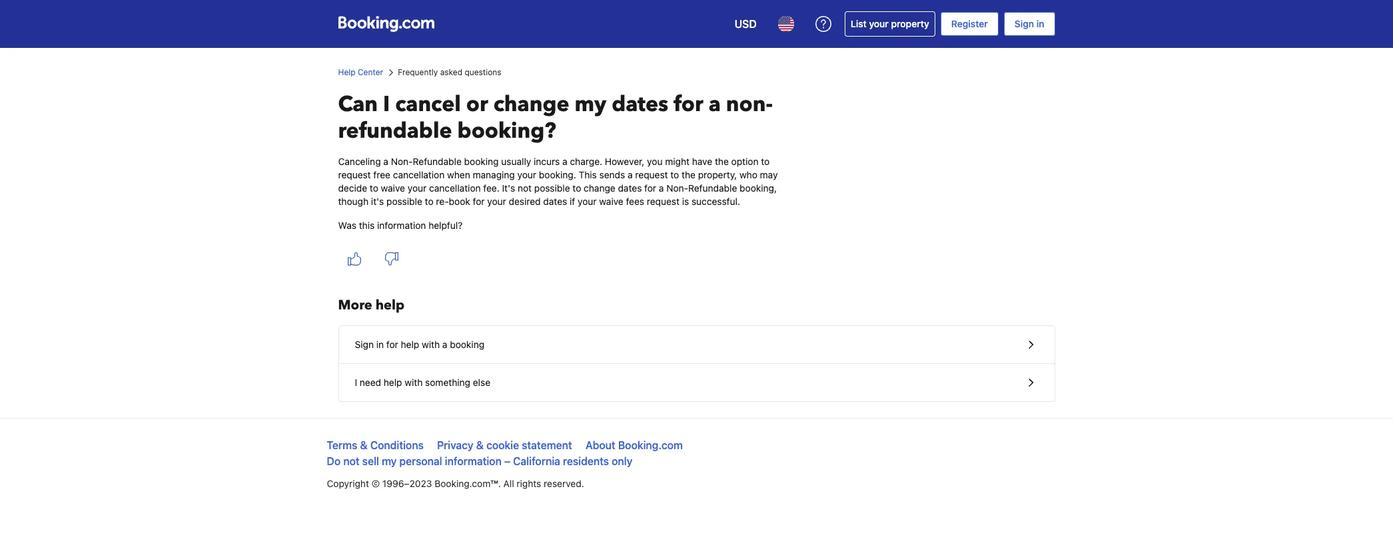 Task type: vqa. For each thing, say whether or not it's contained in the screenshot.
car
no



Task type: describe. For each thing, give the bounding box(es) containing it.
0 vertical spatial non-
[[391, 156, 413, 167]]

this
[[579, 169, 597, 181]]

to up the it's
[[370, 183, 379, 194]]

a down you
[[659, 183, 664, 194]]

residents
[[563, 456, 609, 468]]

fees
[[626, 196, 645, 207]]

do
[[327, 456, 341, 468]]

change inside canceling a non-refundable booking usually incurs a charge. however, you might have the option to request free cancellation when managing your booking. this sends a request to the property, who may decide to waive your cancellation fee. it's not possible to change dates for a non-refundable booking, though it's possible to re-book for your desired dates if your waive fees request is successful.
[[584, 183, 616, 194]]

& for terms
[[360, 440, 368, 452]]

booking.com online hotel reservations image
[[338, 16, 434, 32]]

for down you
[[645, 183, 657, 194]]

in for sign in
[[1037, 18, 1045, 29]]

& for privacy
[[476, 440, 484, 452]]

re-
[[436, 196, 449, 207]]

usually
[[501, 156, 531, 167]]

usd button
[[727, 8, 765, 40]]

though
[[338, 196, 369, 207]]

information inside about booking.com do not sell my personal information – california residents only
[[445, 456, 502, 468]]

sign for sign in
[[1015, 18, 1035, 29]]

was this information helpful?
[[338, 220, 463, 231]]

statement
[[522, 440, 572, 452]]

change inside the can i cancel or change my dates for a non- refundable booking?
[[494, 90, 570, 119]]

might
[[665, 156, 690, 167]]

reserved.
[[544, 479, 584, 490]]

0 horizontal spatial the
[[682, 169, 696, 181]]

my for change
[[575, 90, 607, 119]]

a inside button
[[443, 339, 448, 351]]

sell
[[362, 456, 379, 468]]

your inside the list your property link
[[870, 18, 889, 29]]

non-
[[726, 90, 773, 119]]

booking.
[[539, 169, 576, 181]]

to down might
[[671, 169, 679, 181]]

cancel
[[395, 90, 461, 119]]

0 vertical spatial with
[[422, 339, 440, 351]]

privacy
[[437, 440, 474, 452]]

something
[[425, 377, 471, 389]]

in for sign in for help with a booking
[[376, 339, 384, 351]]

1 horizontal spatial possible
[[535, 183, 570, 194]]

helpful?
[[429, 220, 463, 231]]

1 vertical spatial cancellation
[[429, 183, 481, 194]]

sign in for help with a booking
[[355, 339, 485, 351]]

about booking.com link
[[586, 440, 683, 452]]

copyright
[[327, 479, 369, 490]]

california
[[513, 456, 561, 468]]

i need help with something else button
[[339, 365, 1055, 402]]

help
[[338, 67, 356, 77]]

booking inside button
[[450, 339, 485, 351]]

desired
[[509, 196, 541, 207]]

this
[[359, 220, 375, 231]]

1 horizontal spatial waive
[[600, 196, 624, 207]]

sign in for help with a booking link
[[339, 327, 1055, 364]]

book
[[449, 196, 470, 207]]

if
[[570, 196, 575, 207]]

0 vertical spatial help
[[376, 297, 405, 315]]

register
[[952, 18, 988, 29]]

dates inside the can i cancel or change my dates for a non- refundable booking?
[[612, 90, 669, 119]]

terms & conditions link
[[327, 440, 424, 452]]

request down you
[[636, 169, 668, 181]]

refundable
[[338, 117, 452, 146]]

canceling
[[338, 156, 381, 167]]

managing
[[473, 169, 515, 181]]

terms
[[327, 440, 358, 452]]

booking?
[[458, 117, 556, 146]]

help center
[[338, 67, 383, 77]]

sign in
[[1015, 18, 1045, 29]]

not inside canceling a non-refundable booking usually incurs a charge. however, you might have the option to request free cancellation when managing your booking. this sends a request to the property, who may decide to waive your cancellation fee. it's not possible to change dates for a non-refundable booking, though it's possible to re-book for your desired dates if your waive fees request is successful.
[[518, 183, 532, 194]]

1 vertical spatial non-
[[667, 183, 689, 194]]

it's
[[502, 183, 515, 194]]

i need help with something else
[[355, 377, 491, 389]]

was
[[338, 220, 357, 231]]

sends
[[600, 169, 625, 181]]

asked
[[440, 67, 463, 77]]

else
[[473, 377, 491, 389]]

personal
[[400, 456, 442, 468]]

1 vertical spatial dates
[[618, 183, 642, 194]]

when
[[447, 169, 470, 181]]

your up was this information helpful?
[[408, 183, 427, 194]]

free
[[374, 169, 391, 181]]

however,
[[605, 156, 645, 167]]

0 vertical spatial information
[[377, 220, 426, 231]]

option
[[732, 156, 759, 167]]

frequently
[[398, 67, 438, 77]]

more help
[[338, 297, 405, 315]]

can
[[338, 90, 378, 119]]

©
[[372, 479, 380, 490]]

only
[[612, 456, 633, 468]]

sign in for help with a booking button
[[339, 327, 1055, 365]]

2 vertical spatial help
[[384, 377, 402, 389]]

i inside i need help with something else button
[[355, 377, 357, 389]]

do not sell my personal information – california residents only link
[[327, 456, 633, 468]]

a inside the can i cancel or change my dates for a non- refundable booking?
[[709, 90, 721, 119]]



Task type: locate. For each thing, give the bounding box(es) containing it.
my
[[575, 90, 607, 119], [382, 456, 397, 468]]

list your property
[[851, 18, 930, 29]]

booking inside canceling a non-refundable booking usually incurs a charge. however, you might have the option to request free cancellation when managing your booking. this sends a request to the property, who may decide to waive your cancellation fee. it's not possible to change dates for a non-refundable booking, though it's possible to re-book for your desired dates if your waive fees request is successful.
[[464, 156, 499, 167]]

have
[[692, 156, 713, 167]]

non- up is
[[667, 183, 689, 194]]

0 vertical spatial waive
[[381, 183, 405, 194]]

change
[[494, 90, 570, 119], [584, 183, 616, 194]]

1 vertical spatial with
[[405, 377, 423, 389]]

0 vertical spatial change
[[494, 90, 570, 119]]

0 horizontal spatial change
[[494, 90, 570, 119]]

1 vertical spatial in
[[376, 339, 384, 351]]

1 horizontal spatial information
[[445, 456, 502, 468]]

waive left fees at the left top
[[600, 196, 624, 207]]

i right can on the left
[[383, 90, 390, 119]]

possible up was this information helpful?
[[387, 196, 423, 207]]

1 horizontal spatial the
[[715, 156, 729, 167]]

0 vertical spatial dates
[[612, 90, 669, 119]]

2 & from the left
[[476, 440, 484, 452]]

property,
[[698, 169, 737, 181]]

the up property,
[[715, 156, 729, 167]]

your right if
[[578, 196, 597, 207]]

0 horizontal spatial waive
[[381, 183, 405, 194]]

not right do
[[343, 456, 360, 468]]

for
[[674, 90, 704, 119], [645, 183, 657, 194], [473, 196, 485, 207], [387, 339, 398, 351]]

with
[[422, 339, 440, 351], [405, 377, 423, 389]]

a up something
[[443, 339, 448, 351]]

my inside about booking.com do not sell my personal information – california residents only
[[382, 456, 397, 468]]

privacy & cookie statement link
[[437, 440, 572, 452]]

dates up you
[[612, 90, 669, 119]]

canceling a non-refundable booking usually incurs a charge. however, you might have the option to request free cancellation when managing your booking. this sends a request to the property, who may decide to waive your cancellation fee. it's not possible to change dates for a non-refundable booking, though it's possible to re-book for your desired dates if your waive fees request is successful.
[[338, 156, 778, 207]]

dates up fees at the left top
[[618, 183, 642, 194]]

the down might
[[682, 169, 696, 181]]

1 vertical spatial information
[[445, 456, 502, 468]]

with up i need help with something else
[[422, 339, 440, 351]]

1 vertical spatial help
[[401, 339, 419, 351]]

in inside button
[[376, 339, 384, 351]]

about
[[586, 440, 616, 452]]

help up i need help with something else
[[401, 339, 419, 351]]

cancellation up re- on the top left of page
[[393, 169, 445, 181]]

list your property link
[[845, 11, 936, 37]]

refundable up when at top
[[413, 156, 462, 167]]

change right or
[[494, 90, 570, 119]]

information down the it's
[[377, 220, 426, 231]]

booking.com™.
[[435, 479, 501, 490]]

privacy & cookie statement
[[437, 440, 572, 452]]

2 vertical spatial dates
[[544, 196, 567, 207]]

sign in link
[[1004, 12, 1056, 36]]

1 vertical spatial possible
[[387, 196, 423, 207]]

for down more help
[[387, 339, 398, 351]]

1 vertical spatial waive
[[600, 196, 624, 207]]

1 vertical spatial change
[[584, 183, 616, 194]]

sign up need
[[355, 339, 374, 351]]

help right the more at the left bottom of page
[[376, 297, 405, 315]]

dates left if
[[544, 196, 567, 207]]

successful.
[[692, 196, 741, 207]]

not
[[518, 183, 532, 194], [343, 456, 360, 468]]

usd
[[735, 18, 757, 30]]

to up 'may'
[[761, 156, 770, 167]]

waive
[[381, 183, 405, 194], [600, 196, 624, 207]]

help right need
[[384, 377, 402, 389]]

1996–2023
[[383, 479, 432, 490]]

1 horizontal spatial non-
[[667, 183, 689, 194]]

booking up else
[[450, 339, 485, 351]]

not up desired
[[518, 183, 532, 194]]

0 vertical spatial in
[[1037, 18, 1045, 29]]

more
[[338, 297, 372, 315]]

dates
[[612, 90, 669, 119], [618, 183, 642, 194], [544, 196, 567, 207]]

with left something
[[405, 377, 423, 389]]

1 horizontal spatial not
[[518, 183, 532, 194]]

to up if
[[573, 183, 581, 194]]

1 horizontal spatial &
[[476, 440, 484, 452]]

can i cancel or change my dates for a non- refundable booking?
[[338, 90, 773, 146]]

possible down booking.
[[535, 183, 570, 194]]

1 vertical spatial sign
[[355, 339, 374, 351]]

your
[[870, 18, 889, 29], [518, 169, 537, 181], [408, 183, 427, 194], [487, 196, 506, 207], [578, 196, 597, 207]]

0 vertical spatial i
[[383, 90, 390, 119]]

1 horizontal spatial sign
[[1015, 18, 1035, 29]]

need
[[360, 377, 381, 389]]

conditions
[[371, 440, 424, 452]]

for inside "sign in for help with a booking" link
[[387, 339, 398, 351]]

incurs
[[534, 156, 560, 167]]

refundable up successful.
[[689, 183, 738, 194]]

your down usually
[[518, 169, 537, 181]]

0 horizontal spatial information
[[377, 220, 426, 231]]

a down 'however,'
[[628, 169, 633, 181]]

1 horizontal spatial refundable
[[689, 183, 738, 194]]

not inside about booking.com do not sell my personal information – california residents only
[[343, 456, 360, 468]]

property
[[892, 18, 930, 29]]

0 horizontal spatial in
[[376, 339, 384, 351]]

1 horizontal spatial i
[[383, 90, 390, 119]]

1 horizontal spatial my
[[575, 90, 607, 119]]

copyright © 1996–2023 booking.com™. all rights reserved.
[[327, 479, 584, 490]]

0 vertical spatial my
[[575, 90, 607, 119]]

& up 'sell'
[[360, 440, 368, 452]]

for down fee.
[[473, 196, 485, 207]]

list
[[851, 18, 867, 29]]

waive down free
[[381, 183, 405, 194]]

1 vertical spatial booking
[[450, 339, 485, 351]]

booking
[[464, 156, 499, 167], [450, 339, 485, 351]]

0 horizontal spatial &
[[360, 440, 368, 452]]

1 vertical spatial i
[[355, 377, 357, 389]]

my down conditions
[[382, 456, 397, 468]]

help center button
[[338, 67, 383, 79]]

charge.
[[570, 156, 603, 167]]

sign right register on the right of the page
[[1015, 18, 1035, 29]]

0 horizontal spatial i
[[355, 377, 357, 389]]

register link
[[941, 12, 999, 36]]

1 horizontal spatial in
[[1037, 18, 1045, 29]]

booking up managing
[[464, 156, 499, 167]]

0 vertical spatial refundable
[[413, 156, 462, 167]]

or
[[466, 90, 488, 119]]

my up the charge.
[[575, 90, 607, 119]]

a up booking.
[[563, 156, 568, 167]]

0 vertical spatial the
[[715, 156, 729, 167]]

1 & from the left
[[360, 440, 368, 452]]

0 horizontal spatial non-
[[391, 156, 413, 167]]

0 vertical spatial sign
[[1015, 18, 1035, 29]]

0 vertical spatial not
[[518, 183, 532, 194]]

1 vertical spatial my
[[382, 456, 397, 468]]

you
[[647, 156, 663, 167]]

a
[[709, 90, 721, 119], [384, 156, 389, 167], [563, 156, 568, 167], [628, 169, 633, 181], [659, 183, 664, 194], [443, 339, 448, 351]]

1 vertical spatial not
[[343, 456, 360, 468]]

1 horizontal spatial change
[[584, 183, 616, 194]]

terms & conditions
[[327, 440, 424, 452]]

frequently asked questions
[[398, 67, 502, 77]]

information up booking.com™.
[[445, 456, 502, 468]]

non- down refundable
[[391, 156, 413, 167]]

cancellation down when at top
[[429, 183, 481, 194]]

about booking.com do not sell my personal information – california residents only
[[327, 440, 683, 468]]

your down fee.
[[487, 196, 506, 207]]

0 horizontal spatial not
[[343, 456, 360, 468]]

is
[[682, 196, 689, 207]]

questions
[[465, 67, 502, 77]]

non-
[[391, 156, 413, 167], [667, 183, 689, 194]]

0 vertical spatial booking
[[464, 156, 499, 167]]

a up free
[[384, 156, 389, 167]]

0 horizontal spatial refundable
[[413, 156, 462, 167]]

0 horizontal spatial my
[[382, 456, 397, 468]]

all
[[504, 479, 514, 490]]

0 horizontal spatial sign
[[355, 339, 374, 351]]

may
[[760, 169, 778, 181]]

1 vertical spatial the
[[682, 169, 696, 181]]

booking.com
[[618, 440, 683, 452]]

my for sell
[[382, 456, 397, 468]]

the
[[715, 156, 729, 167], [682, 169, 696, 181]]

it's
[[371, 196, 384, 207]]

sign for sign in for help with a booking
[[355, 339, 374, 351]]

fee.
[[484, 183, 500, 194]]

i
[[383, 90, 390, 119], [355, 377, 357, 389]]

change down this on the left top of the page
[[584, 183, 616, 194]]

request up decide
[[338, 169, 371, 181]]

rights
[[517, 479, 542, 490]]

1 vertical spatial refundable
[[689, 183, 738, 194]]

cookie
[[487, 440, 519, 452]]

center
[[358, 67, 383, 77]]

to
[[761, 156, 770, 167], [671, 169, 679, 181], [370, 183, 379, 194], [573, 183, 581, 194], [425, 196, 434, 207]]

for inside the can i cancel or change my dates for a non- refundable booking?
[[674, 90, 704, 119]]

to left re- on the top left of page
[[425, 196, 434, 207]]

0 vertical spatial possible
[[535, 183, 570, 194]]

& up do not sell my personal information – california residents only link
[[476, 440, 484, 452]]

0 horizontal spatial possible
[[387, 196, 423, 207]]

sign inside button
[[355, 339, 374, 351]]

information
[[377, 220, 426, 231], [445, 456, 502, 468]]

booking,
[[740, 183, 777, 194]]

i inside the can i cancel or change my dates for a non- refundable booking?
[[383, 90, 390, 119]]

sign
[[1015, 18, 1035, 29], [355, 339, 374, 351]]

your right list
[[870, 18, 889, 29]]

i left need
[[355, 377, 357, 389]]

decide
[[338, 183, 367, 194]]

a left non-
[[709, 90, 721, 119]]

request left is
[[647, 196, 680, 207]]

my inside the can i cancel or change my dates for a non- refundable booking?
[[575, 90, 607, 119]]

–
[[505, 456, 511, 468]]

for up might
[[674, 90, 704, 119]]

help
[[376, 297, 405, 315], [401, 339, 419, 351], [384, 377, 402, 389]]

0 vertical spatial cancellation
[[393, 169, 445, 181]]

who
[[740, 169, 758, 181]]



